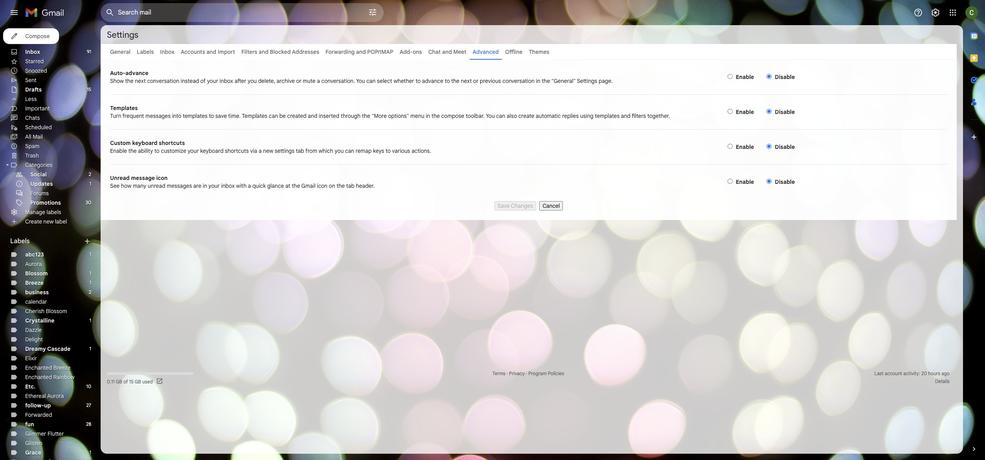 Task type: vqa. For each thing, say whether or not it's contained in the screenshot.
The Calendar
yes



Task type: locate. For each thing, give the bounding box(es) containing it.
5 1 from the top
[[89, 318, 91, 323]]

None search field
[[101, 3, 384, 22]]

conversation left instead
[[147, 77, 179, 85]]

· right the terms
[[507, 371, 508, 377]]

automatic
[[536, 112, 561, 119]]

0 horizontal spatial settings
[[107, 29, 138, 40]]

save changes
[[498, 202, 533, 210]]

1 vertical spatial you
[[335, 147, 344, 154]]

add-ons
[[400, 48, 422, 55]]

fun link
[[25, 421, 34, 428]]

templates turn frequent messages into templates to save time. templates can be created and inserted through the "more options" menu in the compose toolbar. you can also create automatic replies using templates and filters together.
[[110, 105, 670, 119]]

icon left on
[[317, 182, 327, 189]]

0 vertical spatial aurora
[[25, 261, 42, 268]]

2 vertical spatial a
[[248, 182, 251, 189]]

1 vertical spatial your
[[188, 147, 199, 154]]

0 vertical spatial tab
[[296, 147, 304, 154]]

2 enchanted from the top
[[25, 374, 52, 381]]

can left the select
[[366, 77, 376, 85]]

1 vertical spatial shortcuts
[[225, 147, 249, 154]]

1 vertical spatial settings
[[577, 77, 597, 85]]

breeze down blossom link
[[25, 279, 44, 287]]

0 horizontal spatial aurora
[[25, 261, 42, 268]]

blossom up crystalline link
[[46, 308, 67, 315]]

privacy link
[[509, 371, 525, 377]]

next left the previous
[[461, 77, 472, 85]]

0 horizontal spatial new
[[43, 218, 54, 225]]

0 horizontal spatial you
[[356, 77, 365, 85]]

1 horizontal spatial inbox
[[160, 48, 174, 55]]

1 vertical spatial enable radio
[[728, 109, 733, 114]]

in inside unread message icon see how many unread messages are in your inbox with a quick glance at the gmail icon on the tab header.
[[203, 182, 207, 189]]

2 · from the left
[[526, 371, 527, 377]]

conversation
[[147, 77, 179, 85], [502, 77, 535, 85]]

0 vertical spatial inbox
[[220, 77, 233, 85]]

1 horizontal spatial inbox link
[[160, 48, 174, 55]]

keyboard down "save"
[[200, 147, 223, 154]]

to left "save"
[[209, 112, 214, 119]]

2 vertical spatial in
[[203, 182, 207, 189]]

2 horizontal spatial a
[[317, 77, 320, 85]]

to inside templates turn frequent messages into templates to save time. templates can be created and inserted through the "more options" menu in the compose toolbar. you can also create automatic replies using templates and filters together.
[[209, 112, 214, 119]]

promotions
[[30, 199, 61, 206]]

1 for breeze
[[89, 280, 91, 286]]

1 vertical spatial enchanted
[[25, 374, 52, 381]]

1 horizontal spatial you
[[335, 147, 344, 154]]

0 vertical spatial shortcuts
[[159, 140, 185, 147]]

0 horizontal spatial templates
[[110, 105, 138, 112]]

labels for labels link
[[137, 48, 154, 55]]

of right 0.11
[[123, 379, 128, 385]]

1 horizontal spatial shortcuts
[[225, 147, 249, 154]]

1 or from the left
[[296, 77, 301, 85]]

enable for auto-advance show the next conversation instead of your inbox after you delete, archive or mute a conversation. you can select whether to advance to the next or previous conversation in the "general" settings page.
[[736, 74, 754, 81]]

a right via
[[259, 147, 262, 154]]

archive
[[277, 77, 295, 85]]

to right ability
[[154, 147, 159, 154]]

save
[[498, 202, 510, 210]]

your right instead
[[207, 77, 218, 85]]

dreamy cascade link
[[25, 346, 71, 353]]

and right 'filters'
[[259, 48, 268, 55]]

0 horizontal spatial ·
[[507, 371, 508, 377]]

can left the remap
[[345, 147, 354, 154]]

0 vertical spatial new
[[263, 147, 273, 154]]

new
[[263, 147, 273, 154], [43, 218, 54, 225]]

your inside custom keyboard shortcuts enable the ability to customize your keyboard shortcuts via a new settings tab from which you can remap keys to various actions.
[[188, 147, 199, 154]]

themes link
[[529, 48, 549, 55]]

1 vertical spatial labels
[[10, 237, 30, 245]]

15 inside footer
[[129, 379, 133, 385]]

1 vertical spatial new
[[43, 218, 54, 225]]

0 vertical spatial enchanted
[[25, 364, 52, 371]]

2 vertical spatial disable radio
[[767, 179, 772, 184]]

0 horizontal spatial inbox link
[[25, 48, 40, 55]]

1 for crystalline
[[89, 318, 91, 323]]

in right "are" in the left top of the page
[[203, 182, 207, 189]]

labels right general 'link'
[[137, 48, 154, 55]]

and left pop/imap at the top of the page
[[356, 48, 366, 55]]

enchanted rainbow
[[25, 374, 75, 381]]

1 horizontal spatial keyboard
[[200, 147, 223, 154]]

1 horizontal spatial ·
[[526, 371, 527, 377]]

unread
[[110, 175, 130, 182]]

1 horizontal spatial in
[[426, 112, 430, 119]]

enable inside custom keyboard shortcuts enable the ability to customize your keyboard shortcuts via a new settings tab from which you can remap keys to various actions.
[[110, 147, 127, 154]]

icon
[[156, 175, 168, 182], [317, 182, 327, 189]]

settings left page.
[[577, 77, 597, 85]]

0 horizontal spatial next
[[135, 77, 146, 85]]

1 vertical spatial 2
[[89, 289, 91, 295]]

sent link
[[25, 77, 37, 84]]

rainbow
[[53, 374, 75, 381]]

crystalline
[[25, 317, 54, 324]]

1 vertical spatial in
[[426, 112, 430, 119]]

· right the privacy
[[526, 371, 527, 377]]

0 vertical spatial in
[[536, 77, 540, 85]]

drafts
[[25, 86, 42, 93]]

navigation containing save changes
[[110, 199, 947, 211]]

gb right 0.11
[[116, 379, 122, 385]]

1 next from the left
[[135, 77, 146, 85]]

toolbar.
[[466, 112, 485, 119]]

1 1 from the top
[[89, 181, 91, 187]]

dreamy
[[25, 346, 46, 353]]

0 horizontal spatial breeze
[[25, 279, 44, 287]]

hours
[[928, 371, 940, 377]]

together.
[[647, 112, 670, 119]]

templates
[[110, 105, 138, 112], [242, 112, 267, 119]]

15 down 91
[[87, 86, 91, 92]]

1 vertical spatial 15
[[129, 379, 133, 385]]

shortcuts left via
[[225, 147, 249, 154]]

or left mute
[[296, 77, 301, 85]]

labels heading
[[10, 237, 83, 245]]

and right created
[[308, 112, 317, 119]]

0 horizontal spatial icon
[[156, 175, 168, 182]]

business
[[25, 289, 49, 296]]

0 vertical spatial a
[[317, 77, 320, 85]]

0 vertical spatial labels
[[137, 48, 154, 55]]

0 horizontal spatial gb
[[116, 379, 122, 385]]

0 horizontal spatial of
[[123, 379, 128, 385]]

tab
[[296, 147, 304, 154], [346, 182, 355, 189]]

1 horizontal spatial tab
[[346, 182, 355, 189]]

on
[[329, 182, 335, 189]]

delete,
[[258, 77, 275, 85]]

of
[[200, 77, 206, 85], [123, 379, 128, 385]]

create
[[518, 112, 534, 119]]

2 for business
[[89, 289, 91, 295]]

0 horizontal spatial or
[[296, 77, 301, 85]]

3 1 from the top
[[89, 270, 91, 276]]

or left the previous
[[473, 77, 478, 85]]

3 disable from the top
[[775, 143, 795, 151]]

cascade
[[47, 346, 71, 353]]

1 vertical spatial a
[[259, 147, 262, 154]]

0 vertical spatial 2
[[89, 171, 91, 177]]

0 horizontal spatial in
[[203, 182, 207, 189]]

can left also on the right top of page
[[496, 112, 505, 119]]

in left "general" at the right top
[[536, 77, 540, 85]]

conversation right the previous
[[502, 77, 535, 85]]

footer
[[101, 370, 957, 386]]

settings
[[275, 147, 294, 154]]

inbox inside "labels" navigation
[[25, 48, 40, 55]]

1 inbox link from the left
[[25, 48, 40, 55]]

you inside auto-advance show the next conversation instead of your inbox after you delete, archive or mute a conversation. you can select whether to advance to the next or previous conversation in the "general" settings page.
[[356, 77, 365, 85]]

0 vertical spatial your
[[207, 77, 218, 85]]

in inside templates turn frequent messages into templates to save time. templates can be created and inserted through the "more options" menu in the compose toolbar. you can also create automatic replies using templates and filters together.
[[426, 112, 430, 119]]

1 inbox from the left
[[25, 48, 40, 55]]

2 vertical spatial enable radio
[[728, 179, 733, 184]]

2 inbox from the left
[[160, 48, 174, 55]]

the left compose
[[432, 112, 440, 119]]

new right via
[[263, 147, 273, 154]]

are
[[193, 182, 201, 189]]

messages left into
[[145, 112, 171, 119]]

advance right whether on the left top of the page
[[422, 77, 443, 85]]

inbox link
[[25, 48, 40, 55], [160, 48, 174, 55]]

you inside custom keyboard shortcuts enable the ability to customize your keyboard shortcuts via a new settings tab from which you can remap keys to various actions.
[[335, 147, 344, 154]]

0 vertical spatial advance
[[125, 70, 148, 77]]

a right mute
[[317, 77, 320, 85]]

next right the show
[[135, 77, 146, 85]]

and right chat
[[442, 48, 452, 55]]

shortcuts up customize
[[159, 140, 185, 147]]

etc.
[[25, 383, 35, 390]]

in right menu
[[426, 112, 430, 119]]

0 horizontal spatial 15
[[87, 86, 91, 92]]

0 vertical spatial breeze
[[25, 279, 44, 287]]

1 enchanted from the top
[[25, 364, 52, 371]]

1 horizontal spatial or
[[473, 77, 478, 85]]

Disable radio
[[767, 74, 772, 79], [767, 144, 772, 149], [767, 179, 772, 184]]

messages inside templates turn frequent messages into templates to save time. templates can be created and inserted through the "more options" menu in the compose toolbar. you can also create automatic replies using templates and filters together.
[[145, 112, 171, 119]]

inbox for 2nd "inbox" link from right
[[25, 48, 40, 55]]

you right conversation.
[[356, 77, 365, 85]]

1 vertical spatial you
[[486, 112, 495, 119]]

your inside unread message icon see how many unread messages are in your inbox with a quick glance at the gmail icon on the tab header.
[[209, 182, 220, 189]]

·
[[507, 371, 508, 377], [526, 371, 527, 377]]

inbox link up the starred
[[25, 48, 40, 55]]

7 1 from the top
[[89, 450, 91, 456]]

2 for social
[[89, 171, 91, 177]]

inbox link right labels link
[[160, 48, 174, 55]]

footer containing terms
[[101, 370, 957, 386]]

cherish blossom
[[25, 308, 67, 315]]

scheduled
[[25, 124, 52, 131]]

blossom
[[25, 270, 48, 277], [46, 308, 67, 315]]

enchanted breeze link
[[25, 364, 71, 371]]

1 templates from the left
[[183, 112, 207, 119]]

the left ability
[[128, 147, 137, 154]]

1 horizontal spatial you
[[486, 112, 495, 119]]

1 vertical spatial blossom
[[46, 308, 67, 315]]

chats
[[25, 114, 40, 121]]

inbox up the starred
[[25, 48, 40, 55]]

1 horizontal spatial settings
[[577, 77, 597, 85]]

you inside auto-advance show the next conversation instead of your inbox after you delete, archive or mute a conversation. you can select whether to advance to the next or previous conversation in the "general" settings page.
[[248, 77, 257, 85]]

Enable radio
[[728, 74, 733, 79], [728, 109, 733, 114], [728, 179, 733, 184]]

tab list
[[963, 25, 985, 432]]

0 vertical spatial settings
[[107, 29, 138, 40]]

0 vertical spatial 15
[[87, 86, 91, 92]]

0 horizontal spatial conversation
[[147, 77, 179, 85]]

0 vertical spatial enable radio
[[728, 74, 733, 79]]

page.
[[599, 77, 613, 85]]

mute
[[303, 77, 316, 85]]

2 1 from the top
[[89, 252, 91, 257]]

forums
[[30, 190, 49, 197]]

the inside custom keyboard shortcuts enable the ability to customize your keyboard shortcuts via a new settings tab from which you can remap keys to various actions.
[[128, 147, 137, 154]]

1 vertical spatial breeze
[[53, 364, 71, 371]]

navigation
[[110, 199, 947, 211]]

1 vertical spatial tab
[[346, 182, 355, 189]]

meet
[[453, 48, 466, 55]]

3 enable radio from the top
[[728, 179, 733, 184]]

2 enable radio from the top
[[728, 109, 733, 114]]

icon up unread
[[156, 175, 168, 182]]

1 horizontal spatial new
[[263, 147, 273, 154]]

1 disable radio from the top
[[767, 74, 772, 79]]

1 for abc123
[[89, 252, 91, 257]]

of right instead
[[200, 77, 206, 85]]

0 vertical spatial of
[[200, 77, 206, 85]]

your right "are" in the left top of the page
[[209, 182, 220, 189]]

abc123
[[25, 251, 44, 258]]

from
[[305, 147, 317, 154]]

your right customize
[[188, 147, 199, 154]]

1 vertical spatial aurora
[[47, 393, 64, 400]]

messages left "are" in the left top of the page
[[167, 182, 192, 189]]

templates right time. at the top of page
[[242, 112, 267, 119]]

gmail image
[[25, 5, 68, 20]]

forwarding
[[325, 48, 355, 55]]

0 vertical spatial messages
[[145, 112, 171, 119]]

1 horizontal spatial gb
[[135, 379, 141, 385]]

you right after
[[248, 77, 257, 85]]

0 horizontal spatial a
[[248, 182, 251, 189]]

you right 'toolbar.'
[[486, 112, 495, 119]]

templates right into
[[183, 112, 207, 119]]

chats link
[[25, 114, 40, 121]]

actions.
[[411, 147, 431, 154]]

breeze
[[25, 279, 44, 287], [53, 364, 71, 371]]

0 vertical spatial you
[[248, 77, 257, 85]]

which
[[319, 147, 333, 154]]

breeze up rainbow
[[53, 364, 71, 371]]

also
[[507, 112, 517, 119]]

6 1 from the top
[[89, 346, 91, 352]]

1 vertical spatial inbox
[[221, 182, 235, 189]]

15 left used
[[129, 379, 133, 385]]

2 next from the left
[[461, 77, 472, 85]]

1 2 from the top
[[89, 171, 91, 177]]

0 horizontal spatial inbox
[[25, 48, 40, 55]]

forums link
[[30, 190, 49, 197]]

important
[[25, 105, 50, 112]]

91
[[87, 49, 91, 55]]

1 vertical spatial templates
[[242, 112, 267, 119]]

1 horizontal spatial conversation
[[502, 77, 535, 85]]

0 vertical spatial disable radio
[[767, 74, 772, 79]]

general
[[110, 48, 130, 55]]

4 1 from the top
[[89, 280, 91, 286]]

1 horizontal spatial next
[[461, 77, 472, 85]]

save changes button
[[494, 201, 536, 211]]

settings inside auto-advance show the next conversation instead of your inbox after you delete, archive or mute a conversation. you can select whether to advance to the next or previous conversation in the "general" settings page.
[[577, 77, 597, 85]]

30
[[85, 200, 91, 206]]

1 horizontal spatial templates
[[595, 112, 620, 119]]

settings up general 'link'
[[107, 29, 138, 40]]

tab left 'header.'
[[346, 182, 355, 189]]

Search mail text field
[[118, 9, 346, 17]]

labels up abc123
[[10, 237, 30, 245]]

and left import
[[206, 48, 216, 55]]

or
[[296, 77, 301, 85], [473, 77, 478, 85]]

advance down labels link
[[125, 70, 148, 77]]

of inside footer
[[123, 379, 128, 385]]

inbox left after
[[220, 77, 233, 85]]

enchanted up etc. on the left of the page
[[25, 374, 52, 381]]

2 disable from the top
[[775, 108, 795, 116]]

new down manage labels link
[[43, 218, 54, 225]]

1 enable radio from the top
[[728, 74, 733, 79]]

keyboard up ability
[[132, 140, 157, 147]]

1 horizontal spatial 15
[[129, 379, 133, 385]]

can left be
[[269, 112, 278, 119]]

2 2 from the top
[[89, 289, 91, 295]]

after
[[235, 77, 246, 85]]

2 gb from the left
[[135, 379, 141, 385]]

frequent
[[122, 112, 144, 119]]

options"
[[388, 112, 409, 119]]

inbox
[[220, 77, 233, 85], [221, 182, 235, 189]]

messages
[[145, 112, 171, 119], [167, 182, 192, 189]]

blossom link
[[25, 270, 48, 277]]

drafts link
[[25, 86, 42, 93]]

1 vertical spatial advance
[[422, 77, 443, 85]]

previous
[[480, 77, 501, 85]]

gb left used
[[135, 379, 141, 385]]

disable for you
[[775, 108, 795, 116]]

aurora up up
[[47, 393, 64, 400]]

2 disable radio from the top
[[767, 144, 772, 149]]

starred link
[[25, 58, 44, 65]]

you right the which
[[335, 147, 344, 154]]

0 horizontal spatial templates
[[183, 112, 207, 119]]

the left "more
[[362, 112, 370, 119]]

2 vertical spatial your
[[209, 182, 220, 189]]

updates
[[30, 180, 53, 187]]

templates up turn
[[110, 105, 138, 112]]

less
[[25, 96, 37, 103]]

your inside auto-advance show the next conversation instead of your inbox after you delete, archive or mute a conversation. you can select whether to advance to the next or previous conversation in the "general" settings page.
[[207, 77, 218, 85]]

1 vertical spatial disable radio
[[767, 144, 772, 149]]

0 horizontal spatial labels
[[10, 237, 30, 245]]

0 horizontal spatial tab
[[296, 147, 304, 154]]

various
[[392, 147, 410, 154]]

inbox right labels link
[[160, 48, 174, 55]]

to down the 'chat and meet'
[[445, 77, 450, 85]]

your
[[207, 77, 218, 85], [188, 147, 199, 154], [209, 182, 220, 189]]

inbox left with
[[221, 182, 235, 189]]

labels inside navigation
[[10, 237, 30, 245]]

2 horizontal spatial in
[[536, 77, 540, 85]]

1 horizontal spatial a
[[259, 147, 262, 154]]

a right with
[[248, 182, 251, 189]]

templates right using
[[595, 112, 620, 119]]

cherish blossom link
[[25, 308, 67, 315]]

less button
[[0, 94, 94, 104]]

to right keys
[[386, 147, 391, 154]]

aurora down 'abc123' link
[[25, 261, 42, 268]]

dreamy cascade
[[25, 346, 71, 353]]

1 gb from the left
[[116, 379, 122, 385]]

enchanted down elixir link
[[25, 364, 52, 371]]

your for of
[[207, 77, 218, 85]]

can inside auto-advance show the next conversation instead of your inbox after you delete, archive or mute a conversation. you can select whether to advance to the next or previous conversation in the "general" settings page.
[[366, 77, 376, 85]]

tab left from
[[296, 147, 304, 154]]

business link
[[25, 289, 49, 296]]

1 vertical spatial messages
[[167, 182, 192, 189]]

chat
[[428, 48, 441, 55]]

1 disable from the top
[[775, 74, 795, 81]]

blossom up breeze link
[[25, 270, 48, 277]]

0 vertical spatial you
[[356, 77, 365, 85]]

into
[[172, 112, 181, 119]]



Task type: describe. For each thing, give the bounding box(es) containing it.
enable for custom keyboard shortcuts enable the ability to customize your keyboard shortcuts via a new settings tab from which you can remap keys to various actions.
[[736, 143, 754, 151]]

program policies link
[[528, 371, 564, 377]]

snoozed
[[25, 67, 47, 74]]

conversation.
[[321, 77, 355, 85]]

Enable radio
[[728, 144, 733, 149]]

a inside auto-advance show the next conversation instead of your inbox after you delete, archive or mute a conversation. you can select whether to advance to the next or previous conversation in the "general" settings page.
[[317, 77, 320, 85]]

the right the show
[[125, 77, 133, 85]]

terms link
[[492, 371, 505, 377]]

manage labels link
[[25, 209, 61, 216]]

compose
[[441, 112, 464, 119]]

1 horizontal spatial advance
[[422, 77, 443, 85]]

terms
[[492, 371, 505, 377]]

the right on
[[337, 182, 345, 189]]

in inside auto-advance show the next conversation instead of your inbox after you delete, archive or mute a conversation. you can select whether to advance to the next or previous conversation in the "general" settings page.
[[536, 77, 540, 85]]

1 vertical spatial icon
[[317, 182, 327, 189]]

snoozed link
[[25, 67, 47, 74]]

0 horizontal spatial shortcuts
[[159, 140, 185, 147]]

forwarding and pop/imap
[[325, 48, 393, 55]]

search mail image
[[103, 6, 117, 20]]

0.11 gb of 15 gb used
[[107, 379, 153, 385]]

enchanted for enchanted rainbow
[[25, 374, 52, 381]]

account
[[885, 371, 902, 377]]

and for chat
[[442, 48, 452, 55]]

a inside custom keyboard shortcuts enable the ability to customize your keyboard shortcuts via a new settings tab from which you can remap keys to various actions.
[[259, 147, 262, 154]]

turn
[[110, 112, 121, 119]]

offline link
[[505, 48, 523, 55]]

enable for templates turn frequent messages into templates to save time. templates can be created and inserted through the "more options" menu in the compose toolbar. you can also create automatic replies using templates and filters together.
[[736, 108, 754, 116]]

cancel button
[[539, 201, 563, 211]]

advanced search options image
[[365, 4, 380, 20]]

inserted
[[319, 112, 339, 119]]

glance
[[267, 182, 284, 189]]

remap
[[356, 147, 372, 154]]

follow-up link
[[25, 402, 51, 409]]

and for forwarding
[[356, 48, 366, 55]]

trash
[[25, 152, 39, 159]]

enchanted for enchanted breeze
[[25, 364, 52, 371]]

and left filters
[[621, 112, 630, 119]]

you inside templates turn frequent messages into templates to save time. templates can be created and inserted through the "more options" menu in the compose toolbar. you can also create automatic replies using templates and filters together.
[[486, 112, 495, 119]]

to right whether on the left top of the page
[[416, 77, 421, 85]]

1 for updates
[[89, 181, 91, 187]]

your for customize
[[188, 147, 199, 154]]

glisten
[[25, 440, 42, 447]]

themes
[[529, 48, 549, 55]]

labels navigation
[[0, 25, 101, 460]]

menu
[[410, 112, 424, 119]]

grace
[[25, 449, 41, 456]]

changes
[[511, 202, 533, 210]]

details link
[[935, 379, 950, 384]]

labels
[[47, 209, 61, 216]]

2 inbox link from the left
[[160, 48, 174, 55]]

calendar
[[25, 298, 47, 305]]

inbox for 2nd "inbox" link
[[160, 48, 174, 55]]

main menu image
[[9, 8, 19, 17]]

filters and blocked addresses link
[[241, 48, 319, 55]]

the down meet
[[451, 77, 459, 85]]

1 horizontal spatial breeze
[[53, 364, 71, 371]]

updates link
[[30, 180, 53, 187]]

and for accounts
[[206, 48, 216, 55]]

forwarding and pop/imap link
[[325, 48, 393, 55]]

enchanted breeze
[[25, 364, 71, 371]]

disable for to
[[775, 74, 795, 81]]

forwarded
[[25, 412, 52, 419]]

sent
[[25, 77, 37, 84]]

"more
[[372, 112, 387, 119]]

support image
[[913, 8, 923, 17]]

see
[[110, 182, 120, 189]]

at
[[285, 182, 290, 189]]

auto-
[[110, 70, 125, 77]]

glimmer
[[25, 430, 46, 437]]

program
[[528, 371, 547, 377]]

1 for dreamy cascade
[[89, 346, 91, 352]]

follow link to manage storage image
[[156, 378, 164, 386]]

all mail
[[25, 133, 43, 140]]

15 inside "labels" navigation
[[87, 86, 91, 92]]

inbox inside unread message icon see how many unread messages are in your inbox with a quick glance at the gmail icon on the tab header.
[[221, 182, 235, 189]]

blocked
[[270, 48, 291, 55]]

etc. link
[[25, 383, 35, 390]]

tab inside custom keyboard shortcuts enable the ability to customize your keyboard shortcuts via a new settings tab from which you can remap keys to various actions.
[[296, 147, 304, 154]]

using
[[580, 112, 593, 119]]

replies
[[562, 112, 579, 119]]

10
[[86, 384, 91, 390]]

custom keyboard shortcuts enable the ability to customize your keyboard shortcuts via a new settings tab from which you can remap keys to various actions.
[[110, 140, 431, 154]]

enable radio for page.
[[728, 74, 733, 79]]

advanced
[[473, 48, 499, 55]]

disable for actions.
[[775, 143, 795, 151]]

add-
[[400, 48, 413, 55]]

quick
[[252, 182, 266, 189]]

elixir link
[[25, 355, 37, 362]]

scheduled link
[[25, 124, 52, 131]]

last account activity: 20 hours ago details
[[874, 371, 950, 384]]

the left "general" at the right top
[[542, 77, 550, 85]]

gmail
[[301, 182, 316, 189]]

labels for labels heading
[[10, 237, 30, 245]]

fun
[[25, 421, 34, 428]]

20
[[921, 371, 927, 377]]

auto-advance show the next conversation instead of your inbox after you delete, archive or mute a conversation. you can select whether to advance to the next or previous conversation in the "general" settings page.
[[110, 70, 613, 85]]

aurora link
[[25, 261, 42, 268]]

enable radio for together.
[[728, 109, 733, 114]]

all
[[25, 133, 31, 140]]

1 conversation from the left
[[147, 77, 179, 85]]

1 horizontal spatial aurora
[[47, 393, 64, 400]]

social link
[[30, 171, 47, 178]]

2 conversation from the left
[[502, 77, 535, 85]]

3 disable radio from the top
[[767, 179, 772, 184]]

manage
[[25, 209, 45, 216]]

tab inside unread message icon see how many unread messages are in your inbox with a quick glance at the gmail icon on the tab header.
[[346, 182, 355, 189]]

categories
[[25, 162, 52, 169]]

import
[[218, 48, 235, 55]]

and for filters
[[259, 48, 268, 55]]

glisten link
[[25, 440, 42, 447]]

glimmer flutter
[[25, 430, 64, 437]]

messages inside unread message icon see how many unread messages are in your inbox with a quick glance at the gmail icon on the tab header.
[[167, 182, 192, 189]]

2 or from the left
[[473, 77, 478, 85]]

of inside auto-advance show the next conversation instead of your inbox after you delete, archive or mute a conversation. you can select whether to advance to the next or previous conversation in the "general" settings page.
[[200, 77, 206, 85]]

ethereal aurora link
[[25, 393, 64, 400]]

disable radio for actions.
[[767, 144, 772, 149]]

the right at
[[292, 182, 300, 189]]

0 vertical spatial blossom
[[25, 270, 48, 277]]

add-ons link
[[400, 48, 422, 55]]

label
[[55, 218, 67, 225]]

0 horizontal spatial advance
[[125, 70, 148, 77]]

1 for grace
[[89, 450, 91, 456]]

1 vertical spatial keyboard
[[200, 147, 223, 154]]

can inside custom keyboard shortcuts enable the ability to customize your keyboard shortcuts via a new settings tab from which you can remap keys to various actions.
[[345, 147, 354, 154]]

general link
[[110, 48, 130, 55]]

inbox inside auto-advance show the next conversation instead of your inbox after you delete, archive or mute a conversation. you can select whether to advance to the next or previous conversation in the "general" settings page.
[[220, 77, 233, 85]]

enable for unread message icon see how many unread messages are in your inbox with a quick glance at the gmail icon on the tab header.
[[736, 178, 754, 186]]

mail
[[33, 133, 43, 140]]

save
[[215, 112, 227, 119]]

new inside custom keyboard shortcuts enable the ability to customize your keyboard shortcuts via a new settings tab from which you can remap keys to various actions.
[[263, 147, 273, 154]]

new inside manage labels create new label
[[43, 218, 54, 225]]

1 · from the left
[[507, 371, 508, 377]]

ethereal aurora
[[25, 393, 64, 400]]

0 vertical spatial icon
[[156, 175, 168, 182]]

1 horizontal spatial templates
[[242, 112, 267, 119]]

glimmer flutter link
[[25, 430, 64, 437]]

settings image
[[931, 8, 940, 17]]

2 templates from the left
[[595, 112, 620, 119]]

unread
[[148, 182, 165, 189]]

4 disable from the top
[[775, 178, 795, 186]]

a inside unread message icon see how many unread messages are in your inbox with a quick glance at the gmail icon on the tab header.
[[248, 182, 251, 189]]

disable radio for to
[[767, 74, 772, 79]]

labels link
[[137, 48, 154, 55]]

via
[[250, 147, 257, 154]]

0 vertical spatial keyboard
[[132, 140, 157, 147]]

elixir
[[25, 355, 37, 362]]

1 for blossom
[[89, 270, 91, 276]]

Disable radio
[[767, 109, 772, 114]]

starred
[[25, 58, 44, 65]]

crystalline link
[[25, 317, 54, 324]]

pop/imap
[[367, 48, 393, 55]]



